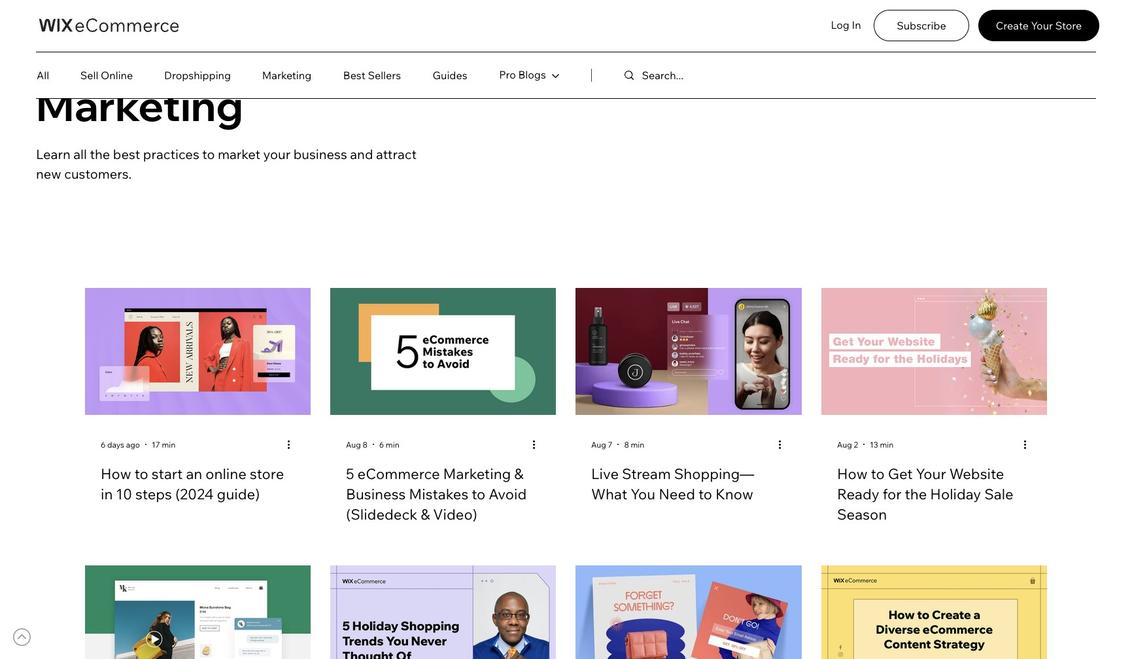 Task type: vqa. For each thing, say whether or not it's contained in the screenshot.
Guides
yes



Task type: locate. For each thing, give the bounding box(es) containing it.
business
[[294, 146, 347, 162]]

2 how from the left
[[838, 465, 868, 483]]

sellers
[[368, 68, 401, 82]]

13 min
[[870, 440, 894, 449]]

all
[[37, 68, 49, 82]]

live stream shopping—what you need to know image
[[576, 288, 802, 415]]

2 aug from the left
[[592, 440, 607, 449]]

1 aug from the left
[[346, 440, 361, 449]]

aug inside live stream shopping—what you need to know element
[[592, 440, 607, 449]]

2 6 from the left
[[379, 440, 384, 449]]

6 left days
[[101, 440, 106, 449]]

new
[[36, 165, 61, 182]]

the
[[90, 146, 110, 162], [905, 485, 928, 503]]

customers.
[[64, 165, 132, 182]]

1 horizontal spatial aug
[[592, 440, 607, 449]]

to left avoid
[[472, 485, 486, 503]]

6 for 6 days ago
[[101, 440, 106, 449]]

min inside 5 ecommerce marketing & business mistakes to avoid (slidedeck & video) element
[[386, 440, 400, 449]]

0 vertical spatial the
[[90, 146, 110, 162]]

aug inside how to get your website ready for the holiday sale season element
[[838, 440, 853, 449]]

subscribe link
[[874, 10, 970, 41]]

how to start an online store in 10 steps (2024 guide)
[[101, 465, 284, 503]]

how to get your website ready for the holiday sale season link
[[838, 464, 1032, 525]]

4 min from the left
[[881, 440, 894, 449]]

1 vertical spatial the
[[905, 485, 928, 503]]

how for how to start an online store in 10 steps (2024 guide)
[[101, 465, 131, 483]]

6
[[101, 440, 106, 449], [379, 440, 384, 449]]

sell
[[80, 68, 98, 82]]

1 min from the left
[[162, 440, 176, 449]]

store
[[250, 465, 284, 483]]

1 horizontal spatial how
[[838, 465, 868, 483]]

6 inside 5 ecommerce marketing & business mistakes to avoid (slidedeck & video) element
[[379, 440, 384, 449]]

3 aug from the left
[[838, 440, 853, 449]]

how
[[101, 465, 131, 483], [838, 465, 868, 483]]

2 horizontal spatial aug
[[838, 440, 853, 449]]

how to start an online store in 10 steps (2024 guide) element
[[85, 288, 311, 546]]

the up 'customers.'
[[90, 146, 110, 162]]

marketing link
[[246, 62, 328, 88]]

log
[[831, 18, 850, 31]]

6 inside "how to start an online store in 10 steps (2024 guide)" element
[[101, 440, 106, 449]]

min
[[162, 440, 176, 449], [386, 440, 400, 449], [631, 440, 645, 449], [881, 440, 894, 449]]

0 horizontal spatial aug
[[346, 440, 361, 449]]

log in
[[831, 18, 862, 31]]

1 how from the left
[[101, 465, 131, 483]]

min for marketing
[[386, 440, 400, 449]]

6 min
[[379, 440, 400, 449]]

10
[[116, 485, 132, 503]]

min right 17
[[162, 440, 176, 449]]

to
[[202, 146, 215, 162], [135, 465, 148, 483], [872, 465, 885, 483], [472, 485, 486, 503], [699, 485, 713, 503]]

dropshipping link
[[149, 62, 246, 88]]

1 horizontal spatial 6
[[379, 440, 384, 449]]

2 horizontal spatial marketing
[[443, 465, 511, 483]]

ready
[[838, 485, 880, 503]]

to left market
[[202, 146, 215, 162]]

6 right aug 8
[[379, 440, 384, 449]]

6 for 6 min
[[379, 440, 384, 449]]

site element
[[484, 60, 562, 99]]

aug 8
[[346, 440, 368, 449]]

the inside how to get your website ready for the holiday sale season
[[905, 485, 928, 503]]

8 inside live stream shopping—what you need to know element
[[625, 440, 629, 449]]

best sellers link
[[328, 62, 417, 88]]

min up ecommerce
[[386, 440, 400, 449]]

log in link
[[829, 12, 865, 39]]

& up avoid
[[515, 465, 524, 483]]

sell online link
[[64, 62, 149, 88]]

how up ready
[[838, 465, 868, 483]]

1 vertical spatial your
[[917, 465, 947, 483]]

to left get
[[872, 465, 885, 483]]

best
[[113, 146, 140, 162]]

how inside how to start an online store in 10 steps (2024 guide)
[[101, 465, 131, 483]]

how to start an online store in 10 steps (2024 guide) image
[[85, 288, 311, 415]]

1 8 from the left
[[363, 440, 368, 449]]

3 min from the left
[[631, 440, 645, 449]]

1 horizontal spatial 8
[[625, 440, 629, 449]]

8 left 6 min
[[363, 440, 368, 449]]

pro
[[499, 68, 516, 81]]

aug left 2
[[838, 440, 853, 449]]

how inside how to get your website ready for the holiday sale season
[[838, 465, 868, 483]]

1 horizontal spatial the
[[905, 485, 928, 503]]

1 horizontal spatial &
[[515, 465, 524, 483]]

Search... search field
[[642, 60, 762, 90]]

your
[[263, 146, 291, 162]]

how up 10
[[101, 465, 131, 483]]

in
[[101, 485, 113, 503]]

to inside "live stream shopping— what you need to know"
[[699, 485, 713, 503]]

ago
[[126, 440, 140, 449]]

2 min from the left
[[386, 440, 400, 449]]

0 vertical spatial your
[[1032, 19, 1054, 32]]

live
[[592, 465, 619, 483]]

& down mistakes on the left bottom
[[421, 505, 430, 523]]

8
[[363, 440, 368, 449], [625, 440, 629, 449]]

how for how to get your website ready for the holiday sale season
[[838, 465, 868, 483]]

how to get your website ready for the holiday sale season image
[[822, 288, 1048, 415]]

min right 7
[[631, 440, 645, 449]]

to inside learn all the best practices to market your business and attract new customers.
[[202, 146, 215, 162]]

all
[[73, 146, 87, 162]]

2
[[854, 440, 859, 449]]

5 ecommerce marketing & business mistakes to avoid (slidedeck & video) image
[[331, 288, 556, 415]]

17
[[152, 440, 160, 449]]

aug for 5
[[346, 440, 361, 449]]

the right for
[[905, 485, 928, 503]]

to inside how to get your website ready for the holiday sale season
[[872, 465, 885, 483]]

aug left 7
[[592, 440, 607, 449]]

min inside "how to start an online store in 10 steps (2024 guide)" element
[[162, 440, 176, 449]]

0 horizontal spatial 8
[[363, 440, 368, 449]]

live stream shopping— what you need to know
[[592, 465, 755, 503]]

5 trends in ecommerce website design that boost sales image
[[85, 565, 311, 659]]

your
[[1032, 19, 1054, 32], [917, 465, 947, 483]]

you
[[631, 485, 656, 503]]

min right 13
[[881, 440, 894, 449]]

0 horizontal spatial &
[[421, 505, 430, 523]]

aug up the 5
[[346, 440, 361, 449]]

0 horizontal spatial your
[[917, 465, 947, 483]]

8 right 7
[[625, 440, 629, 449]]

aug for live
[[592, 440, 607, 449]]

get
[[889, 465, 913, 483]]

5
[[346, 465, 354, 483]]

&
[[515, 465, 524, 483], [421, 505, 430, 523]]

1 6 from the left
[[101, 440, 106, 449]]

your right get
[[917, 465, 947, 483]]

your left the store
[[1032, 19, 1054, 32]]

to down the shopping—
[[699, 485, 713, 503]]

min inside live stream shopping—what you need to know element
[[631, 440, 645, 449]]

1 horizontal spatial your
[[1032, 19, 1054, 32]]

0 horizontal spatial marketing
[[36, 79, 243, 132]]

aug inside 5 ecommerce marketing & business mistakes to avoid (slidedeck & video) element
[[346, 440, 361, 449]]

and
[[350, 146, 373, 162]]

min for start
[[162, 440, 176, 449]]

guides
[[433, 68, 468, 82]]

0 horizontal spatial 6
[[101, 440, 106, 449]]

min inside how to get your website ready for the holiday sale season element
[[881, 440, 894, 449]]

0 horizontal spatial the
[[90, 146, 110, 162]]

practices
[[143, 146, 199, 162]]

to up steps
[[135, 465, 148, 483]]

marketing
[[262, 68, 312, 82], [36, 79, 243, 132], [443, 465, 511, 483]]

aug 7
[[592, 440, 613, 449]]

None search field
[[617, 60, 790, 90]]

aug
[[346, 440, 361, 449], [592, 440, 607, 449], [838, 440, 853, 449]]

the inside learn all the best practices to market your business and attract new customers.
[[90, 146, 110, 162]]

0 horizontal spatial how
[[101, 465, 131, 483]]

best
[[343, 68, 366, 82]]

attract
[[376, 146, 417, 162]]

2 8 from the left
[[625, 440, 629, 449]]

live stream shopping—what you need to know element
[[576, 288, 802, 546]]

17 min
[[152, 440, 176, 449]]



Task type: describe. For each thing, give the bounding box(es) containing it.
guide)
[[217, 485, 260, 503]]

in
[[852, 18, 862, 31]]

ecommerce
[[358, 465, 440, 483]]

5 holiday shopping trends you never thought of image
[[331, 565, 556, 659]]

aug for how
[[838, 440, 853, 449]]

for
[[883, 485, 902, 503]]

what
[[592, 485, 628, 503]]

1 vertical spatial &
[[421, 505, 430, 523]]

0 vertical spatial &
[[515, 465, 524, 483]]

4 strategies for abandoned cart recovery and how to reclaim those sales image
[[576, 565, 802, 659]]

live stream shopping— what you need to know link
[[592, 464, 787, 504]]

(slidedeck
[[346, 505, 418, 523]]

learn all the best practices to market your business and attract new customers.
[[36, 146, 417, 182]]

all link
[[37, 62, 64, 88]]

season
[[838, 505, 888, 523]]

best sellers
[[343, 68, 401, 82]]

dropshipping
[[164, 68, 231, 82]]

5 ecommerce marketing & business mistakes to avoid (slidedeck & video) link
[[346, 464, 541, 525]]

subscribe
[[897, 19, 947, 32]]

how to create a diverse ecommerce content strategy image
[[822, 565, 1048, 659]]

pro blogs
[[499, 68, 546, 81]]

min for shopping—
[[631, 440, 645, 449]]

start
[[152, 465, 183, 483]]

blogs
[[519, 68, 546, 81]]

days
[[107, 440, 124, 449]]

online
[[101, 68, 133, 82]]

avoid
[[489, 485, 527, 503]]

7
[[608, 440, 613, 449]]

how to get your website ready for the holiday sale season
[[838, 465, 1014, 523]]

5 ecommerce marketing & business mistakes to avoid (slidedeck & video) element
[[331, 288, 556, 546]]

holiday
[[931, 485, 982, 503]]

store
[[1056, 19, 1083, 32]]

market
[[218, 146, 261, 162]]

video)
[[433, 505, 478, 523]]

your inside how to get your website ready for the holiday sale season
[[917, 465, 947, 483]]

sell online
[[80, 68, 133, 82]]

steps
[[135, 485, 172, 503]]

how to start an online store in 10 steps (2024 guide) link
[[101, 464, 295, 504]]

how to get your website ready for the holiday sale season element
[[822, 288, 1048, 546]]

13
[[870, 440, 879, 449]]

(2024
[[175, 485, 214, 503]]

know
[[716, 485, 754, 503]]

6 days ago
[[101, 440, 140, 449]]

to inside how to start an online store in 10 steps (2024 guide)
[[135, 465, 148, 483]]

create your store link
[[979, 10, 1100, 41]]

shopping—
[[675, 465, 755, 483]]

create
[[997, 19, 1029, 32]]

min for get
[[881, 440, 894, 449]]

need
[[659, 485, 696, 503]]

5 ecommerce marketing & business mistakes to avoid (slidedeck & video)
[[346, 465, 527, 523]]

8 min
[[625, 440, 645, 449]]

1 horizontal spatial marketing
[[262, 68, 312, 82]]

8 inside 5 ecommerce marketing & business mistakes to avoid (slidedeck & video) element
[[363, 440, 368, 449]]

mistakes
[[409, 485, 469, 503]]

an
[[186, 465, 202, 483]]

sale
[[985, 485, 1014, 503]]

online
[[206, 465, 247, 483]]

website
[[950, 465, 1005, 483]]

marketing inside 5 ecommerce marketing & business mistakes to avoid (slidedeck & video)
[[443, 465, 511, 483]]

create your store
[[997, 19, 1083, 32]]

stream
[[622, 465, 671, 483]]

learn
[[36, 146, 71, 162]]

aug 2
[[838, 440, 859, 449]]

guides link
[[417, 62, 484, 88]]

to inside 5 ecommerce marketing & business mistakes to avoid (slidedeck & video)
[[472, 485, 486, 503]]

business
[[346, 485, 406, 503]]



